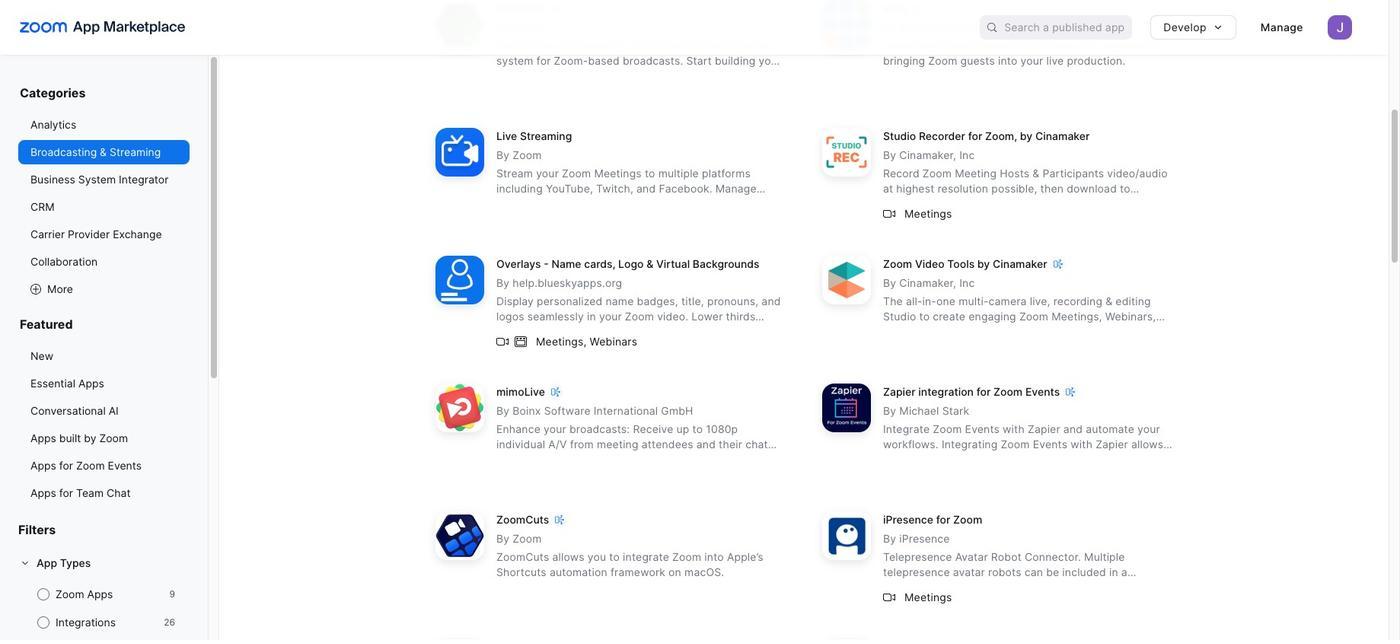 Task type: vqa. For each thing, say whether or not it's contained in the screenshot.
Take
no



Task type: locate. For each thing, give the bounding box(es) containing it.
system left zoom-
[[496, 54, 534, 67]]

cinamaker, down the "recorder"
[[899, 149, 956, 162]]

1 vertical spatial into
[[705, 551, 724, 564]]

cinamaker up participants
[[1035, 130, 1090, 143]]

zoomcuts inside by zoom zoomcuts allows you to integrate zoom into apple's shortcuts automation framework on macos.
[[496, 551, 549, 564]]

cinamaker, inside studio recorder for zoom, by cinamaker by cinamaker, inc record zoom meeting hosts & participants video/audio at highest resolution possible, then download to cinamaker for editing and visual enhancements
[[899, 149, 956, 162]]

ai
[[109, 404, 119, 417]]

robot
[[991, 551, 1022, 564]]

allows inside by zoom zoomcuts allows you to integrate zoom into apple's shortcuts automation framework on macos.
[[552, 551, 585, 564]]

attendees
[[642, 438, 693, 451]]

1 horizontal spatial editing
[[1116, 295, 1151, 308]]

live
[[1047, 54, 1064, 67]]

apps down app types dropdown button
[[87, 588, 113, 601]]

streaming up stream at the left
[[520, 130, 572, 143]]

pty
[[966, 21, 983, 34]]

& right hosts
[[1033, 167, 1040, 180]]

cinamaker, up in-
[[899, 277, 956, 290]]

2 vertical spatial with
[[1071, 438, 1093, 451]]

zoom video tools by cinamaker
[[883, 258, 1047, 271]]

can
[[1025, 566, 1043, 579]]

possible,
[[992, 182, 1037, 195]]

name
[[606, 295, 634, 308]]

your left live
[[1021, 54, 1043, 67]]

1 horizontal spatial a
[[1121, 566, 1128, 579]]

events inside by cinamaker, inc the all-in-one multi-camera live, recording & editing studio to create engaging zoom meetings, webinars, events - no matter your experience level
[[883, 325, 918, 338]]

1 vertical spatial zoomiso
[[496, 39, 544, 52]]

software
[[544, 405, 591, 417]]

categories
[[20, 85, 86, 101]]

meetings down highest
[[905, 207, 952, 220]]

types
[[60, 557, 91, 570]]

1 studio from the top
[[883, 130, 916, 143]]

0 vertical spatial allows
[[1131, 438, 1164, 451]]

& down analytics link
[[100, 145, 107, 158]]

1 horizontal spatial in
[[724, 197, 733, 210]]

without
[[1010, 453, 1049, 466]]

crm link
[[18, 195, 190, 219]]

1 horizontal spatial system
[[562, 70, 599, 83]]

zoomiso inside "by zoom zoomiso is a high quality, scalable talent contribution system for zoom-based broadcasts. start building your contribution system today!"
[[496, 39, 544, 52]]

telepresence
[[883, 566, 950, 579]]

for inside by boinx software international gmbh enhance your broadcasts: receive up to 1080p individual a/v from meeting attendees and their chat messages and process them for your broadcast.
[[647, 453, 661, 466]]

name
[[552, 258, 581, 271]]

2 inc from the top
[[960, 277, 975, 290]]

1 horizontal spatial allows
[[1131, 438, 1164, 451]]

2 vertical spatial by
[[84, 432, 96, 445]]

meetings, webinars
[[536, 335, 637, 348]]

apps up filters
[[30, 487, 56, 499]]

0 vertical spatial meetings,
[[1052, 310, 1102, 323]]

0 horizontal spatial editing
[[958, 197, 994, 210]]

filters
[[18, 522, 56, 538]]

chat,
[[582, 197, 608, 210]]

for down the built
[[59, 459, 73, 472]]

to left multiple
[[645, 167, 655, 180]]

live up stream at the left
[[496, 130, 517, 143]]

1 inc from the top
[[960, 149, 975, 162]]

1 horizontal spatial meetings,
[[1052, 310, 1102, 323]]

your
[[759, 54, 781, 67], [1021, 54, 1043, 67], [536, 167, 559, 180], [599, 310, 622, 323], [982, 325, 1005, 338], [544, 423, 566, 436], [1138, 423, 1160, 436], [664, 453, 687, 466]]

cinamaker down highest
[[883, 197, 938, 210]]

1 vertical spatial editing
[[1116, 295, 1151, 308]]

conversational
[[30, 404, 106, 417]]

workflows.
[[883, 438, 939, 451]]

1 vertical spatial meetings,
[[536, 335, 587, 348]]

bringing
[[883, 54, 925, 67]]

and inside by michael stark integrate zoom events with zapier and automate your workflows. integrating zoom events with zapier allows integrating 5,000+ apps without any coding
[[1064, 423, 1083, 436]]

all-
[[906, 295, 922, 308]]

twitch,
[[596, 182, 633, 195]]

live up bringing
[[883, 39, 904, 52]]

1 horizontal spatial by
[[978, 258, 990, 271]]

lower
[[692, 310, 723, 323]]

streaming
[[907, 39, 958, 52]]

0 vertical spatial manage
[[1261, 21, 1304, 34]]

into inside by zoom zoomcuts allows you to integrate zoom into apple's shortcuts automation framework on macos.
[[705, 551, 724, 564]]

into inside 'by studiocoast pty ltd live streaming software for windows with support for bringing zoom guests into your live production.'
[[998, 54, 1018, 67]]

Search text field
[[1004, 16, 1132, 38]]

system
[[496, 54, 534, 67], [562, 70, 599, 83]]

meetings up twitch,
[[594, 167, 642, 180]]

to down in-
[[919, 310, 930, 323]]

1 vertical spatial in
[[587, 310, 596, 323]]

system down zoom-
[[562, 70, 599, 83]]

hosts
[[1000, 167, 1030, 180]]

crm
[[30, 200, 55, 213]]

1 zoomcuts from the top
[[496, 513, 549, 526]]

0 vertical spatial zoomcuts
[[496, 513, 549, 526]]

meeting.
[[883, 581, 928, 594]]

zapier up without
[[1028, 423, 1060, 436]]

0 horizontal spatial manage
[[716, 182, 757, 195]]

contribution up building
[[711, 39, 773, 52]]

by boinx software international gmbh enhance your broadcasts: receive up to 1080p individual a/v from meeting attendees and their chat messages and process them for your broadcast.
[[496, 405, 768, 466]]

apps down apps built by zoom
[[30, 459, 56, 472]]

2 vertical spatial zapier
[[1096, 438, 1128, 451]]

zoom inside ipresence for zoom by ipresence telepresence avatar robot connector. multiple telepresence avatar robots can be included in a meeting.
[[953, 513, 982, 526]]

0 vertical spatial zoomiso
[[496, 2, 543, 15]]

0 vertical spatial -
[[544, 258, 549, 271]]

zoomiso
[[496, 2, 543, 15], [496, 39, 544, 52]]

0 vertical spatial streaming
[[520, 130, 572, 143]]

events down the
[[883, 325, 918, 338]]

and up analytics
[[637, 182, 656, 195]]

by inside by boinx software international gmbh enhance your broadcasts: receive up to 1080p individual a/v from meeting attendees and their chat messages and process them for your broadcast.
[[496, 405, 510, 417]]

1 horizontal spatial zapier
[[1028, 423, 1060, 436]]

2 zoomcuts from the top
[[496, 551, 549, 564]]

by inside overlays - name cards, logo & virtual backgrounds by help.blueskyapps.org display personalized name badges, title, pronouns, and logos seamlessly in your zoom video. lower thirds display and fully customizable.
[[496, 277, 510, 290]]

1 vertical spatial manage
[[716, 182, 757, 195]]

with up coding on the bottom of the page
[[1071, 438, 1093, 451]]

streaming
[[520, 130, 572, 143], [110, 145, 161, 158]]

1 cinamaker, from the top
[[899, 149, 956, 162]]

1 vertical spatial inc
[[960, 277, 975, 290]]

by inside studio recorder for zoom, by cinamaker by cinamaker, inc record zoom meeting hosts & participants video/audio at highest resolution possible, then download to cinamaker for editing and visual enhancements
[[883, 149, 896, 162]]

streaming up integrator
[[110, 145, 161, 158]]

1 vertical spatial with
[[1003, 423, 1025, 436]]

banner
[[0, 0, 1389, 55]]

to inside by zoom zoomcuts allows you to integrate zoom into apple's shortcuts automation framework on macos.
[[609, 551, 620, 564]]

messages
[[496, 453, 548, 466]]

9
[[169, 589, 175, 600]]

0 vertical spatial into
[[998, 54, 1018, 67]]

zoom inside overlays - name cards, logo & virtual backgrounds by help.blueskyapps.org display personalized name badges, title, pronouns, and logos seamlessly in your zoom video. lower thirds display and fully customizable.
[[625, 310, 654, 323]]

support
[[1102, 39, 1142, 52]]

events up by michael stark integrate zoom events with zapier and automate your workflows. integrating zoom events with zapier allows integrating 5,000+ apps without any coding
[[1026, 386, 1060, 398]]

seamlessly
[[527, 310, 584, 323]]

inc inside by cinamaker, inc the all-in-one multi-camera live, recording & editing studio to create engaging zoom meetings, webinars, events - no matter your experience level
[[960, 277, 975, 290]]

for down attendees
[[647, 453, 661, 466]]

manage inside live streaming by zoom stream your zoom meetings to multiple platforms including youtube, twitch, and facebook. manage stream settings, chat, and analytics directly in zoom.
[[716, 182, 757, 195]]

& up webinars,
[[1106, 295, 1113, 308]]

editing down "resolution"
[[958, 197, 994, 210]]

0 vertical spatial live
[[883, 39, 904, 52]]

facebook.
[[659, 182, 712, 195]]

a
[[558, 39, 564, 52], [1121, 566, 1128, 579]]

with
[[1077, 39, 1099, 52], [1003, 423, 1025, 436], [1071, 438, 1093, 451]]

0 horizontal spatial by
[[84, 432, 96, 445]]

by inside "by zoom zoomiso is a high quality, scalable talent contribution system for zoom-based broadcasts. start building your contribution system today!"
[[496, 21, 510, 34]]

& inside by cinamaker, inc the all-in-one multi-camera live, recording & editing studio to create engaging zoom meetings, webinars, events - no matter your experience level
[[1106, 295, 1113, 308]]

1 horizontal spatial into
[[998, 54, 1018, 67]]

2 zoomiso from the top
[[496, 39, 544, 52]]

to inside by boinx software international gmbh enhance your broadcasts: receive up to 1080p individual a/v from meeting attendees and their chat messages and process them for your broadcast.
[[693, 423, 703, 436]]

0 horizontal spatial meetings,
[[536, 335, 587, 348]]

for
[[1010, 39, 1024, 52], [1145, 39, 1159, 52], [537, 54, 551, 67], [968, 130, 982, 143], [941, 197, 955, 210], [977, 386, 991, 398], [647, 453, 661, 466], [59, 459, 73, 472], [59, 487, 73, 499], [936, 513, 951, 526]]

by right tools
[[978, 258, 990, 271]]

inc
[[960, 149, 975, 162], [960, 277, 975, 290]]

a down multiple
[[1121, 566, 1128, 579]]

0 horizontal spatial into
[[705, 551, 724, 564]]

zapier up michael
[[883, 386, 916, 398]]

2 vertical spatial cinamaker
[[993, 258, 1047, 271]]

your up youtube, on the left top of page
[[536, 167, 559, 180]]

contribution down is
[[496, 70, 559, 83]]

in up meetings, webinars
[[587, 310, 596, 323]]

zoom
[[513, 21, 542, 34], [928, 54, 957, 67], [513, 149, 542, 162], [562, 167, 591, 180], [923, 167, 952, 180], [883, 258, 912, 271], [625, 310, 654, 323], [1019, 310, 1049, 323], [994, 386, 1023, 398], [933, 423, 962, 436], [99, 432, 128, 445], [1001, 438, 1030, 451], [76, 459, 105, 472], [953, 513, 982, 526], [513, 532, 542, 545], [672, 551, 701, 564], [56, 588, 84, 601]]

no
[[929, 325, 942, 338]]

multiple
[[1084, 551, 1125, 564]]

1 vertical spatial contribution
[[496, 70, 559, 83]]

a inside ipresence for zoom by ipresence telepresence avatar robot connector. multiple telepresence avatar robots can be included in a meeting.
[[1121, 566, 1128, 579]]

1 vertical spatial a
[[1121, 566, 1128, 579]]

1 vertical spatial allows
[[552, 551, 585, 564]]

into up macos.
[[705, 551, 724, 564]]

apps
[[982, 453, 1007, 466]]

0 horizontal spatial live
[[496, 130, 517, 143]]

for right integration
[[977, 386, 991, 398]]

2 cinamaker, from the top
[[899, 277, 956, 290]]

meetings, inside by cinamaker, inc the all-in-one multi-camera live, recording & editing studio to create engaging zoom meetings, webinars, events - no matter your experience level
[[1052, 310, 1102, 323]]

studio up record
[[883, 130, 916, 143]]

collaboration link
[[18, 250, 190, 274]]

0 horizontal spatial in
[[587, 310, 596, 323]]

1 horizontal spatial manage
[[1261, 21, 1304, 34]]

your up the customizable.
[[599, 310, 622, 323]]

inc down zoom video tools by cinamaker
[[960, 277, 975, 290]]

collaboration
[[30, 255, 98, 268]]

- left name at top
[[544, 258, 549, 271]]

0 vertical spatial by
[[1020, 130, 1033, 143]]

zoom inside 'by studiocoast pty ltd live streaming software for windows with support for bringing zoom guests into your live production.'
[[928, 54, 957, 67]]

and down a/v
[[551, 453, 571, 466]]

1 vertical spatial meetings
[[905, 207, 952, 220]]

by inside by zoom zoomcuts allows you to integrate zoom into apple's shortcuts automation framework on macos.
[[496, 532, 510, 545]]

by inside by michael stark integrate zoom events with zapier and automate your workflows. integrating zoom events with zapier allows integrating 5,000+ apps without any coding
[[883, 405, 896, 417]]

connector.
[[1025, 551, 1081, 564]]

0 vertical spatial with
[[1077, 39, 1099, 52]]

windows
[[1027, 39, 1074, 52]]

pronouns,
[[707, 295, 759, 308]]

1 vertical spatial cinamaker,
[[899, 277, 956, 290]]

0 vertical spatial in
[[724, 197, 733, 210]]

their
[[719, 438, 742, 451]]

meetings for ipresence
[[905, 591, 952, 604]]

0 vertical spatial contribution
[[711, 39, 773, 52]]

and down possible,
[[997, 197, 1016, 210]]

& right logo
[[647, 258, 654, 271]]

shortcuts
[[496, 566, 547, 579]]

in left zoom.
[[724, 197, 733, 210]]

1 vertical spatial system
[[562, 70, 599, 83]]

streaming inside live streaming by zoom stream your zoom meetings to multiple platforms including youtube, twitch, and facebook. manage stream settings, chat, and analytics directly in zoom.
[[520, 130, 572, 143]]

guests
[[961, 54, 995, 67]]

apps for zoom events
[[30, 459, 142, 472]]

new
[[30, 349, 53, 362]]

into down software
[[998, 54, 1018, 67]]

live inside 'by studiocoast pty ltd live streaming software for windows with support for bringing zoom guests into your live production.'
[[883, 39, 904, 52]]

1 vertical spatial live
[[496, 130, 517, 143]]

0 horizontal spatial -
[[544, 258, 549, 271]]

2 horizontal spatial zapier
[[1096, 438, 1128, 451]]

0 horizontal spatial zapier
[[883, 386, 916, 398]]

live
[[883, 39, 904, 52], [496, 130, 517, 143]]

and up any
[[1064, 423, 1083, 436]]

and inside studio recorder for zoom, by cinamaker by cinamaker, inc record zoom meeting hosts & participants video/audio at highest resolution possible, then download to cinamaker for editing and visual enhancements
[[997, 197, 1016, 210]]

conversational ai link
[[18, 399, 190, 423]]

with inside 'by studiocoast pty ltd live streaming software for windows with support for bringing zoom guests into your live production.'
[[1077, 39, 1099, 52]]

with up production.
[[1077, 39, 1099, 52]]

apps for apps for zoom events
[[30, 459, 56, 472]]

- left no at the bottom right of page
[[921, 325, 926, 338]]

1 horizontal spatial contribution
[[711, 39, 773, 52]]

studio down the
[[883, 310, 916, 323]]

0 horizontal spatial streaming
[[110, 145, 161, 158]]

2 horizontal spatial in
[[1109, 566, 1118, 579]]

meetings, down recording
[[1052, 310, 1102, 323]]

1 horizontal spatial streaming
[[520, 130, 572, 143]]

allows inside by michael stark integrate zoom events with zapier and automate your workflows. integrating zoom events with zapier allows integrating 5,000+ apps without any coding
[[1131, 438, 1164, 451]]

for up telepresence
[[936, 513, 951, 526]]

editing up webinars,
[[1116, 295, 1151, 308]]

your inside overlays - name cards, logo & virtual backgrounds by help.blueskyapps.org display personalized name badges, title, pronouns, and logos seamlessly in your zoom video. lower thirds display and fully customizable.
[[599, 310, 622, 323]]

app types
[[37, 557, 91, 570]]

for down is
[[537, 54, 551, 67]]

2 horizontal spatial by
[[1020, 130, 1033, 143]]

- inside overlays - name cards, logo & virtual backgrounds by help.blueskyapps.org display personalized name badges, title, pronouns, and logos seamlessly in your zoom video. lower thirds display and fully customizable.
[[544, 258, 549, 271]]

2 vertical spatial meetings
[[905, 591, 952, 604]]

0 vertical spatial cinamaker,
[[899, 149, 956, 162]]

to down video/audio
[[1120, 182, 1131, 195]]

0 horizontal spatial a
[[558, 39, 564, 52]]

0 horizontal spatial allows
[[552, 551, 585, 564]]

avatar
[[953, 566, 985, 579]]

more
[[47, 282, 73, 295]]

0 vertical spatial inc
[[960, 149, 975, 162]]

allows down automate
[[1131, 438, 1164, 451]]

by right the built
[[84, 432, 96, 445]]

manage inside button
[[1261, 21, 1304, 34]]

1 vertical spatial studio
[[883, 310, 916, 323]]

your right building
[[759, 54, 781, 67]]

zoom inside by cinamaker, inc the all-in-one multi-camera live, recording & editing studio to create engaging zoom meetings, webinars, events - no matter your experience level
[[1019, 310, 1049, 323]]

- inside by cinamaker, inc the all-in-one multi-camera live, recording & editing studio to create engaging zoom meetings, webinars, events - no matter your experience level
[[921, 325, 926, 338]]

editing inside studio recorder for zoom, by cinamaker by cinamaker, inc record zoom meeting hosts & participants video/audio at highest resolution possible, then download to cinamaker for editing and visual enhancements
[[958, 197, 994, 210]]

your inside by cinamaker, inc the all-in-one multi-camera live, recording & editing studio to create engaging zoom meetings, webinars, events - no matter your experience level
[[982, 325, 1005, 338]]

1 vertical spatial zoomcuts
[[496, 551, 549, 564]]

to inside by cinamaker, inc the all-in-one multi-camera live, recording & editing studio to create engaging zoom meetings, webinars, events - no matter your experience level
[[919, 310, 930, 323]]

manage button
[[1249, 15, 1316, 40]]

talent
[[678, 39, 708, 52]]

0 vertical spatial ipresence
[[883, 513, 934, 526]]

in inside live streaming by zoom stream your zoom meetings to multiple platforms including youtube, twitch, and facebook. manage stream settings, chat, and analytics directly in zoom.
[[724, 197, 733, 210]]

at
[[883, 182, 893, 195]]

for down "resolution"
[[941, 197, 955, 210]]

zoom.
[[736, 197, 768, 210]]

to right you
[[609, 551, 620, 564]]

cinamaker up camera
[[993, 258, 1047, 271]]

1 vertical spatial -
[[921, 325, 926, 338]]

with up without
[[1003, 423, 1025, 436]]

matter
[[945, 325, 979, 338]]

1 horizontal spatial -
[[921, 325, 926, 338]]

apps left the built
[[30, 432, 56, 445]]

inc up meeting
[[960, 149, 975, 162]]

0 vertical spatial meetings
[[594, 167, 642, 180]]

automate
[[1086, 423, 1135, 436]]

create
[[933, 310, 966, 323]]

telepresence
[[883, 551, 952, 564]]

by right zoom,
[[1020, 130, 1033, 143]]

your right automate
[[1138, 423, 1160, 436]]

apps for apps built by zoom
[[30, 432, 56, 445]]

zapier down automate
[[1096, 438, 1128, 451]]

for left team
[[59, 487, 73, 499]]

0 vertical spatial a
[[558, 39, 564, 52]]

0 vertical spatial studio
[[883, 130, 916, 143]]

1 horizontal spatial live
[[883, 39, 904, 52]]

a right is
[[558, 39, 564, 52]]

meetings, down seamlessly
[[536, 335, 587, 348]]

your down 'engaging'
[[982, 325, 1005, 338]]

live streaming by zoom stream your zoom meetings to multiple platforms including youtube, twitch, and facebook. manage stream settings, chat, and analytics directly in zoom.
[[496, 130, 768, 210]]

in down multiple
[[1109, 566, 1118, 579]]

into
[[998, 54, 1018, 67], [705, 551, 724, 564]]

and down twitch,
[[611, 197, 630, 210]]

exchange
[[113, 228, 162, 241]]

in inside overlays - name cards, logo & virtual backgrounds by help.blueskyapps.org display personalized name badges, title, pronouns, and logos seamlessly in your zoom video. lower thirds display and fully customizable.
[[587, 310, 596, 323]]

0 vertical spatial system
[[496, 54, 534, 67]]

0 vertical spatial editing
[[958, 197, 994, 210]]

app types button
[[18, 551, 190, 576]]

to right up
[[693, 423, 703, 436]]

including
[[496, 182, 543, 195]]

allows up automation
[[552, 551, 585, 564]]

meetings down telepresence
[[905, 591, 952, 604]]

2 vertical spatial in
[[1109, 566, 1118, 579]]

2 studio from the top
[[883, 310, 916, 323]]

is
[[547, 39, 555, 52]]



Task type: describe. For each thing, give the bounding box(es) containing it.
badges,
[[637, 295, 678, 308]]

youtube,
[[546, 182, 593, 195]]

integrations
[[56, 616, 116, 629]]

help.blueskyapps.org
[[513, 277, 622, 290]]

backgrounds
[[693, 258, 760, 271]]

by inside live streaming by zoom stream your zoom meetings to multiple platforms including youtube, twitch, and facebook. manage stream settings, chat, and analytics directly in zoom.
[[496, 149, 510, 162]]

meetings for studio
[[905, 207, 952, 220]]

software
[[961, 39, 1007, 52]]

for inside "apps for team chat" link
[[59, 487, 73, 499]]

logos
[[496, 310, 524, 323]]

vmix
[[883, 2, 907, 15]]

studio recorder for zoom, by cinamaker by cinamaker, inc record zoom meeting hosts & participants video/audio at highest resolution possible, then download to cinamaker for editing and visual enhancements
[[883, 130, 1168, 210]]

1 vertical spatial zapier
[[1028, 423, 1060, 436]]

tools
[[947, 258, 975, 271]]

chat
[[107, 487, 131, 499]]

for inside "by zoom zoomiso is a high quality, scalable talent contribution system for zoom-based broadcasts. start building your contribution system today!"
[[537, 54, 551, 67]]

camera
[[989, 295, 1027, 308]]

apps built by zoom link
[[18, 426, 190, 451]]

and right pronouns,
[[762, 295, 781, 308]]

by inside studio recorder for zoom, by cinamaker by cinamaker, inc record zoom meeting hosts & participants video/audio at highest resolution possible, then download to cinamaker for editing and visual enhancements
[[1020, 130, 1033, 143]]

by inside 'by studiocoast pty ltd live streaming software for windows with support for bringing zoom guests into your live production.'
[[883, 21, 896, 34]]

on
[[669, 566, 681, 579]]

for right support
[[1145, 39, 1159, 52]]

events up chat
[[108, 459, 142, 472]]

carrier provider exchange link
[[18, 222, 190, 247]]

your inside by michael stark integrate zoom events with zapier and automate your workflows. integrating zoom events with zapier allows integrating 5,000+ apps without any coding
[[1138, 423, 1160, 436]]

studio inside studio recorder for zoom, by cinamaker by cinamaker, inc record zoom meeting hosts & participants video/audio at highest resolution possible, then download to cinamaker for editing and visual enhancements
[[883, 130, 916, 143]]

multiple
[[658, 167, 699, 180]]

production.
[[1067, 54, 1126, 67]]

high
[[567, 39, 589, 52]]

by cinamaker, inc the all-in-one multi-camera live, recording & editing studio to create engaging zoom meetings, webinars, events - no matter your experience level
[[883, 277, 1156, 338]]

meetings inside live streaming by zoom stream your zoom meetings to multiple platforms including youtube, twitch, and facebook. manage stream settings, chat, and analytics directly in zoom.
[[594, 167, 642, 180]]

building
[[715, 54, 756, 67]]

boinx
[[513, 405, 541, 417]]

1 vertical spatial cinamaker
[[883, 197, 938, 210]]

integrate
[[623, 551, 669, 564]]

editing inside by cinamaker, inc the all-in-one multi-camera live, recording & editing studio to create engaging zoom meetings, webinars, events - no matter your experience level
[[1116, 295, 1151, 308]]

1 vertical spatial by
[[978, 258, 990, 271]]

engaging
[[969, 310, 1016, 323]]

a/v
[[548, 438, 567, 451]]

enhancements
[[1052, 197, 1127, 210]]

start
[[686, 54, 712, 67]]

and up broadcast.
[[697, 438, 716, 451]]

automation
[[550, 566, 607, 579]]

0 vertical spatial zapier
[[883, 386, 916, 398]]

highest
[[896, 182, 935, 195]]

events up the integrating
[[965, 423, 1000, 436]]

be
[[1046, 566, 1059, 579]]

events up any
[[1033, 438, 1068, 451]]

overlays
[[496, 258, 541, 271]]

apps built by zoom
[[30, 432, 128, 445]]

record
[[883, 167, 920, 180]]

business system integrator
[[30, 173, 169, 186]]

0 vertical spatial cinamaker
[[1035, 130, 1090, 143]]

for inside ipresence for zoom by ipresence telepresence avatar robot connector. multiple telepresence avatar robots can be included in a meeting.
[[936, 513, 951, 526]]

by zoom zoomiso is a high quality, scalable talent contribution system for zoom-based broadcasts. start building your contribution system today!
[[496, 21, 781, 83]]

avatar
[[955, 551, 988, 564]]

conversational ai
[[30, 404, 119, 417]]

framework
[[611, 566, 666, 579]]

for left zoom,
[[968, 130, 982, 143]]

from
[[570, 438, 594, 451]]

your inside 'by studiocoast pty ltd live streaming software for windows with support for bringing zoom guests into your live production.'
[[1021, 54, 1043, 67]]

1 vertical spatial ipresence
[[899, 532, 950, 545]]

by studiocoast pty ltd live streaming software for windows with support for bringing zoom guests into your live production.
[[883, 21, 1159, 67]]

banner containing develop
[[0, 0, 1389, 55]]

recorder
[[919, 130, 965, 143]]

to inside live streaming by zoom stream your zoom meetings to multiple platforms including youtube, twitch, and facebook. manage stream settings, chat, and analytics directly in zoom.
[[645, 167, 655, 180]]

zoom inside "by zoom zoomiso is a high quality, scalable talent contribution system for zoom-based broadcasts. start building your contribution system today!"
[[513, 21, 542, 34]]

video
[[915, 258, 945, 271]]

apps for apps for team chat
[[30, 487, 56, 499]]

featured button
[[18, 317, 190, 344]]

5,000+
[[942, 453, 979, 466]]

today!
[[602, 70, 634, 83]]

live inside live streaming by zoom stream your zoom meetings to multiple platforms including youtube, twitch, and facebook. manage stream settings, chat, and analytics directly in zoom.
[[496, 130, 517, 143]]

ltd
[[986, 21, 1002, 34]]

based
[[588, 54, 620, 67]]

zoom-
[[554, 54, 588, 67]]

broadcasting & streaming link
[[18, 140, 190, 164]]

by zoom zoomcuts allows you to integrate zoom into apple's shortcuts automation framework on macos.
[[496, 532, 764, 579]]

integrate
[[883, 423, 930, 436]]

your inside live streaming by zoom stream your zoom meetings to multiple platforms including youtube, twitch, and facebook. manage stream settings, chat, and analytics directly in zoom.
[[536, 167, 559, 180]]

0 horizontal spatial system
[[496, 54, 534, 67]]

them
[[618, 453, 644, 466]]

the
[[883, 295, 903, 308]]

recording
[[1054, 295, 1103, 308]]

1 zoomiso from the top
[[496, 2, 543, 15]]

broadcasts.
[[623, 54, 683, 67]]

zoom inside studio recorder for zoom, by cinamaker by cinamaker, inc record zoom meeting hosts & participants video/audio at highest resolution possible, then download to cinamaker for editing and visual enhancements
[[923, 167, 952, 180]]

0 horizontal spatial contribution
[[496, 70, 559, 83]]

broadcast.
[[690, 453, 745, 466]]

your down attendees
[[664, 453, 687, 466]]

develop button
[[1151, 15, 1236, 40]]

apps down new link at the bottom left of page
[[78, 377, 104, 390]]

multi-
[[959, 295, 989, 308]]

broadcasts:
[[569, 423, 630, 436]]

resolution
[[938, 182, 988, 195]]

featured
[[20, 317, 73, 332]]

search a published app element
[[980, 15, 1132, 40]]

personalized
[[537, 295, 603, 308]]

by inside by cinamaker, inc the all-in-one multi-camera live, recording & editing studio to create engaging zoom meetings, webinars, events - no matter your experience level
[[883, 277, 896, 290]]

fully
[[558, 325, 580, 338]]

a inside "by zoom zoomiso is a high quality, scalable talent contribution system for zoom-based broadcasts. start building your contribution system today!"
[[558, 39, 564, 52]]

studio inside by cinamaker, inc the all-in-one multi-camera live, recording & editing studio to create engaging zoom meetings, webinars, events - no matter your experience level
[[883, 310, 916, 323]]

1 vertical spatial streaming
[[110, 145, 161, 158]]

integrating
[[883, 453, 939, 466]]

download
[[1067, 182, 1117, 195]]

thirds
[[726, 310, 756, 323]]

& inside studio recorder for zoom, by cinamaker by cinamaker, inc record zoom meeting hosts & participants video/audio at highest resolution possible, then download to cinamaker for editing and visual enhancements
[[1033, 167, 1040, 180]]

& inside overlays - name cards, logo & virtual backgrounds by help.blueskyapps.org display personalized name badges, title, pronouns, and logos seamlessly in your zoom video. lower thirds display and fully customizable.
[[647, 258, 654, 271]]

to inside studio recorder for zoom, by cinamaker by cinamaker, inc record zoom meeting hosts & participants video/audio at highest resolution possible, then download to cinamaker for editing and visual enhancements
[[1120, 182, 1131, 195]]

integration
[[919, 386, 974, 398]]

experience
[[1008, 325, 1065, 338]]

essential
[[30, 377, 75, 390]]

and down seamlessly
[[536, 325, 555, 338]]

for right software
[[1010, 39, 1024, 52]]

international
[[594, 405, 658, 417]]

meeting
[[597, 438, 639, 451]]

for inside apps for zoom events link
[[59, 459, 73, 472]]

settings,
[[535, 197, 579, 210]]

visual
[[1019, 197, 1048, 210]]

individual
[[496, 438, 545, 451]]

inc inside studio recorder for zoom, by cinamaker by cinamaker, inc record zoom meeting hosts & participants video/audio at highest resolution possible, then download to cinamaker for editing and visual enhancements
[[960, 149, 975, 162]]

your up a/v
[[544, 423, 566, 436]]

in inside ipresence for zoom by ipresence telepresence avatar robot connector. multiple telepresence avatar robots can be included in a meeting.
[[1109, 566, 1118, 579]]

by inside ipresence for zoom by ipresence telepresence avatar robot connector. multiple telepresence avatar robots can be included in a meeting.
[[883, 532, 896, 545]]

your inside "by zoom zoomiso is a high quality, scalable talent contribution system for zoom-based broadcasts. start building your contribution system today!"
[[759, 54, 781, 67]]

app
[[37, 557, 57, 570]]

robots
[[988, 566, 1022, 579]]

analytics
[[634, 197, 679, 210]]

cinamaker, inside by cinamaker, inc the all-in-one multi-camera live, recording & editing studio to create engaging zoom meetings, webinars, events - no matter your experience level
[[899, 277, 956, 290]]

provider
[[68, 228, 110, 241]]

carrier
[[30, 228, 65, 241]]



